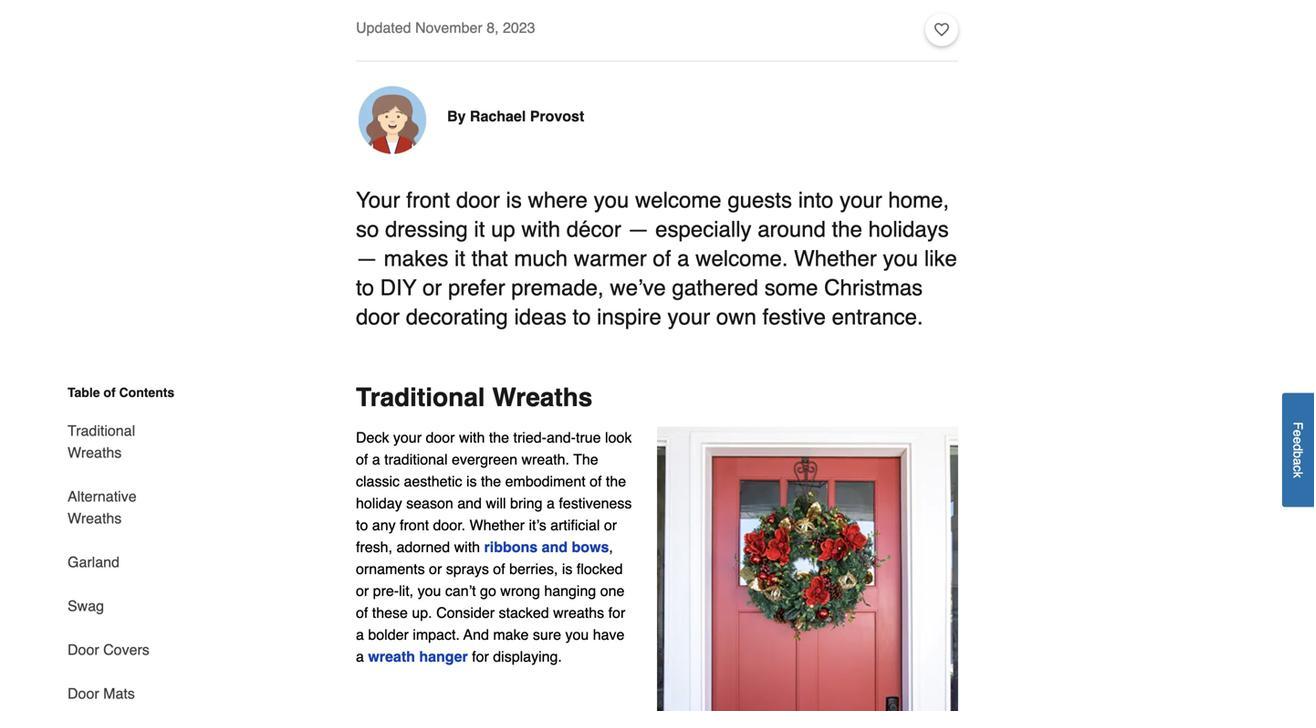 Task type: vqa. For each thing, say whether or not it's contained in the screenshot.
BOWS
yes



Task type: locate. For each thing, give the bounding box(es) containing it.
where
[[528, 188, 588, 213]]

0 horizontal spatial and
[[458, 495, 482, 512]]

0 vertical spatial to
[[356, 275, 374, 301]]

décor
[[567, 217, 622, 242]]

e
[[1292, 430, 1306, 437], [1292, 437, 1306, 444]]

1 vertical spatial wreaths
[[68, 444, 122, 461]]

make
[[493, 627, 529, 643]]

garland link
[[68, 541, 120, 584]]

it left the up at the top left of the page
[[474, 217, 485, 242]]

f
[[1292, 422, 1306, 430]]

door mats link
[[68, 672, 135, 705]]

1 vertical spatial to
[[573, 305, 591, 330]]

—
[[628, 217, 650, 242], [356, 246, 378, 271]]

into
[[799, 188, 834, 213]]

door for door mats
[[68, 685, 99, 702]]

wreaths up tried-
[[492, 383, 593, 412]]

hanger
[[419, 648, 468, 665]]

whether inside your front door is where you welcome guests into your home, so dressing it up with décor — especially around the holidays — makes it that much warmer of a welcome. whether you like to diy or prefer premade, we've gathered some christmas door decorating ideas to inspire your own festive entrance.
[[795, 246, 877, 271]]

wrong
[[501, 583, 540, 600]]

a down embodiment
[[547, 495, 555, 512]]

whether
[[795, 246, 877, 271], [470, 517, 525, 534]]

1 horizontal spatial traditional wreaths
[[356, 383, 593, 412]]

it left that
[[455, 246, 466, 271]]

0 horizontal spatial is
[[467, 473, 477, 490]]

door up traditional
[[426, 429, 455, 446]]

for down one
[[609, 605, 626, 622]]

1 vertical spatial —
[[356, 246, 378, 271]]

1 horizontal spatial traditional
[[356, 383, 485, 412]]

1 vertical spatial for
[[472, 648, 489, 665]]

ornaments
[[356, 561, 425, 578]]

of left these
[[356, 605, 368, 622]]

0 vertical spatial and
[[458, 495, 482, 512]]

your
[[356, 188, 400, 213]]

2 door from the top
[[68, 685, 99, 702]]

0 horizontal spatial it
[[455, 246, 466, 271]]

to left 'diy'
[[356, 275, 374, 301]]

1 vertical spatial traditional
[[68, 422, 135, 439]]

door covers
[[68, 641, 150, 658]]

a left wreath
[[356, 648, 364, 665]]

alternative
[[68, 488, 137, 505]]

front inside your front door is where you welcome guests into your home, so dressing it up with décor — especially around the holidays — makes it that much warmer of a welcome. whether you like to diy or prefer premade, we've gathered some christmas door decorating ideas to inspire your own festive entrance.
[[406, 188, 450, 213]]

or inside your front door is where you welcome guests into your home, so dressing it up with décor — especially around the holidays — makes it that much warmer of a welcome. whether you like to diy or prefer premade, we've gathered some christmas door decorating ideas to inspire your own festive entrance.
[[423, 275, 442, 301]]

0 horizontal spatial whether
[[470, 517, 525, 534]]

— up the "warmer" on the left top
[[628, 217, 650, 242]]

your inside deck your door with the tried-and-true look of a traditional evergreen wreath. the classic aesthetic is the embodiment of the holiday season and will bring a festiveness to any front door. whether it's artificial or fresh, adorned with
[[393, 429, 422, 446]]

whether up christmas
[[795, 246, 877, 271]]

to left any
[[356, 517, 368, 534]]

traditional up traditional
[[356, 383, 485, 412]]

up
[[491, 217, 516, 242]]

you down wreaths
[[566, 627, 589, 643]]

is inside deck your door with the tried-and-true look of a traditional evergreen wreath. the classic aesthetic is the embodiment of the holiday season and will bring a festiveness to any front door. whether it's artificial or fresh, adorned with
[[467, 473, 477, 490]]

2 vertical spatial door
[[426, 429, 455, 446]]

a
[[678, 246, 690, 271], [372, 451, 380, 468], [1292, 458, 1306, 465], [547, 495, 555, 512], [356, 627, 364, 643], [356, 648, 364, 665]]

is inside ", ornaments or sprays of berries, is flocked or pre-lit, you can't go wrong hanging one of these up. consider stacked wreaths for a bolder impact. and make sure you have a"
[[562, 561, 573, 578]]

traditional wreaths up evergreen
[[356, 383, 593, 412]]

your down gathered
[[668, 305, 711, 330]]

1 horizontal spatial whether
[[795, 246, 877, 271]]

of up we've
[[653, 246, 672, 271]]

wreaths for "alternative wreaths" 'link'
[[68, 510, 122, 527]]

some
[[765, 275, 819, 301]]

k
[[1292, 472, 1306, 478]]

of inside your front door is where you welcome guests into your home, so dressing it up with décor — especially around the holidays — makes it that much warmer of a welcome. whether you like to diy or prefer premade, we've gathered some christmas door decorating ideas to inspire your own festive entrance.
[[653, 246, 672, 271]]

so
[[356, 217, 379, 242]]

a down especially
[[678, 246, 690, 271]]

2 horizontal spatial door
[[456, 188, 500, 213]]

is up the up at the top left of the page
[[506, 188, 522, 213]]

1 horizontal spatial door
[[426, 429, 455, 446]]

for
[[609, 605, 626, 622], [472, 648, 489, 665]]

season
[[406, 495, 454, 512]]

door up the up at the top left of the page
[[456, 188, 500, 213]]

door
[[456, 188, 500, 213], [356, 305, 400, 330], [426, 429, 455, 446]]

your up traditional
[[393, 429, 422, 446]]

it's
[[529, 517, 547, 534]]

diy
[[380, 275, 417, 301]]

door up door mats link at the bottom left of the page
[[68, 641, 99, 658]]

or down the makes
[[423, 275, 442, 301]]

door covers link
[[68, 628, 150, 672]]

e up d
[[1292, 430, 1306, 437]]

the inside your front door is where you welcome guests into your home, so dressing it up with décor — especially around the holidays — makes it that much warmer of a welcome. whether you like to diy or prefer premade, we've gathered some christmas door decorating ideas to inspire your own festive entrance.
[[832, 217, 863, 242]]

1 horizontal spatial is
[[506, 188, 522, 213]]

2 vertical spatial your
[[393, 429, 422, 446]]

0 horizontal spatial door
[[356, 305, 400, 330]]

0 vertical spatial wreaths
[[492, 383, 593, 412]]

0 horizontal spatial your
[[393, 429, 422, 446]]

of
[[653, 246, 672, 271], [104, 385, 116, 400], [356, 451, 368, 468], [590, 473, 602, 490], [493, 561, 506, 578], [356, 605, 368, 622]]

1 horizontal spatial your
[[668, 305, 711, 330]]

for down and
[[472, 648, 489, 665]]

1 vertical spatial front
[[400, 517, 429, 534]]

0 horizontal spatial —
[[356, 246, 378, 271]]

0 horizontal spatial traditional
[[68, 422, 135, 439]]

door inside deck your door with the tried-and-true look of a traditional evergreen wreath. the classic aesthetic is the embodiment of the holiday season and will bring a festiveness to any front door. whether it's artificial or fresh, adorned with
[[426, 429, 455, 446]]

of up festiveness
[[590, 473, 602, 490]]

for inside ", ornaments or sprays of berries, is flocked or pre-lit, you can't go wrong hanging one of these up. consider stacked wreaths for a bolder impact. and make sure you have a"
[[609, 605, 626, 622]]

2 vertical spatial wreaths
[[68, 510, 122, 527]]

traditional wreaths
[[356, 383, 593, 412], [68, 422, 135, 461]]

deck
[[356, 429, 389, 446]]

2023
[[503, 19, 536, 36]]

0 vertical spatial with
[[522, 217, 561, 242]]

2 horizontal spatial your
[[840, 188, 883, 213]]

2 vertical spatial to
[[356, 517, 368, 534]]

1 vertical spatial traditional wreaths
[[68, 422, 135, 461]]

1 vertical spatial is
[[467, 473, 477, 490]]

holidays
[[869, 217, 949, 242]]

1 vertical spatial and
[[542, 539, 568, 556]]

door down 'diy'
[[356, 305, 400, 330]]

of right table
[[104, 385, 116, 400]]

your front door is where you welcome guests into your home, so dressing it up with décor — especially around the holidays — makes it that much warmer of a welcome. whether you like to diy or prefer premade, we've gathered some christmas door decorating ideas to inspire your own festive entrance.
[[356, 188, 958, 330]]

own
[[717, 305, 757, 330]]

or
[[423, 275, 442, 301], [604, 517, 617, 534], [429, 561, 442, 578], [356, 583, 369, 600]]

door left mats
[[68, 685, 99, 702]]

whether inside deck your door with the tried-and-true look of a traditional evergreen wreath. the classic aesthetic is the embodiment of the holiday season and will bring a festiveness to any front door. whether it's artificial or fresh, adorned with
[[470, 517, 525, 534]]

bring
[[510, 495, 543, 512]]

wreaths inside the alternative wreaths
[[68, 510, 122, 527]]

festive
[[763, 305, 826, 330]]

wreaths down alternative
[[68, 510, 122, 527]]

november
[[415, 19, 483, 36]]

with up evergreen
[[459, 429, 485, 446]]

is up the hanging
[[562, 561, 573, 578]]

door for front
[[456, 188, 500, 213]]

table of contents element
[[53, 384, 190, 705]]

1 horizontal spatial for
[[609, 605, 626, 622]]

the
[[832, 217, 863, 242], [489, 429, 510, 446], [481, 473, 501, 490], [606, 473, 627, 490]]

holiday
[[356, 495, 402, 512]]

gathered
[[672, 275, 759, 301]]

and down it's
[[542, 539, 568, 556]]

0 vertical spatial door
[[68, 641, 99, 658]]

like
[[925, 246, 958, 271]]

,
[[609, 539, 613, 556]]

the up festiveness
[[606, 473, 627, 490]]

with up much
[[522, 217, 561, 242]]

wreath.
[[522, 451, 570, 468]]

, ornaments or sprays of berries, is flocked or pre-lit, you can't go wrong hanging one of these up. consider stacked wreaths for a bolder impact. and make sure you have a
[[356, 539, 626, 665]]

wreaths inside traditional wreaths
[[68, 444, 122, 461]]

0 vertical spatial is
[[506, 188, 522, 213]]

table
[[68, 385, 100, 400]]

e up b
[[1292, 437, 1306, 444]]

hanging
[[544, 583, 596, 600]]

and inside deck your door with the tried-and-true look of a traditional evergreen wreath. the classic aesthetic is the embodiment of the holiday season and will bring a festiveness to any front door. whether it's artificial or fresh, adorned with
[[458, 495, 482, 512]]

0 vertical spatial front
[[406, 188, 450, 213]]

dressing
[[385, 217, 468, 242]]

welcome
[[635, 188, 722, 213]]

wreath hanger link
[[368, 648, 468, 665]]

1 vertical spatial door
[[68, 685, 99, 702]]

0 vertical spatial it
[[474, 217, 485, 242]]

wreaths up alternative
[[68, 444, 122, 461]]

to down premade, at the top of the page
[[573, 305, 591, 330]]

swag
[[68, 598, 104, 615]]

1 horizontal spatial it
[[474, 217, 485, 242]]

or up , on the left bottom
[[604, 517, 617, 534]]

2 vertical spatial is
[[562, 561, 573, 578]]

and left will
[[458, 495, 482, 512]]

front up dressing
[[406, 188, 450, 213]]

0 vertical spatial whether
[[795, 246, 877, 271]]

0 vertical spatial door
[[456, 188, 500, 213]]

1 vertical spatial whether
[[470, 517, 525, 534]]

is down evergreen
[[467, 473, 477, 490]]

the down into
[[832, 217, 863, 242]]

1 horizontal spatial —
[[628, 217, 650, 242]]

0 horizontal spatial traditional wreaths
[[68, 422, 135, 461]]

wreaths
[[492, 383, 593, 412], [68, 444, 122, 461], [68, 510, 122, 527]]

your right into
[[840, 188, 883, 213]]

garland
[[68, 554, 120, 571]]

with up the sprays
[[454, 539, 480, 556]]

you up 'up.'
[[418, 583, 441, 600]]

sure
[[533, 627, 562, 643]]

— down so
[[356, 246, 378, 271]]

front up adorned
[[400, 517, 429, 534]]

traditional wreaths link
[[68, 409, 190, 475]]

a up k
[[1292, 458, 1306, 465]]

2 horizontal spatial is
[[562, 561, 573, 578]]

wreath hanger for displaying.
[[368, 648, 562, 665]]

the up evergreen
[[489, 429, 510, 446]]

festiveness
[[559, 495, 632, 512]]

0 vertical spatial traditional wreaths
[[356, 383, 593, 412]]

whether down will
[[470, 517, 525, 534]]

to
[[356, 275, 374, 301], [573, 305, 591, 330], [356, 517, 368, 534]]

f e e d b a c k button
[[1283, 393, 1315, 507]]

any
[[372, 517, 396, 534]]

0 horizontal spatial for
[[472, 648, 489, 665]]

traditional down table
[[68, 422, 135, 439]]

is
[[506, 188, 522, 213], [467, 473, 477, 490], [562, 561, 573, 578]]

displaying.
[[493, 648, 562, 665]]

with
[[522, 217, 561, 242], [459, 429, 485, 446], [454, 539, 480, 556]]

1 door from the top
[[68, 641, 99, 658]]

1 vertical spatial door
[[356, 305, 400, 330]]

fresh,
[[356, 539, 393, 556]]

evergreen
[[452, 451, 518, 468]]

0 vertical spatial for
[[609, 605, 626, 622]]

traditional wreaths down table
[[68, 422, 135, 461]]

bows
[[572, 539, 609, 556]]



Task type: describe. For each thing, give the bounding box(es) containing it.
wreath
[[368, 648, 415, 665]]

with inside your front door is where you welcome guests into your home, so dressing it up with décor — especially around the holidays — makes it that much warmer of a welcome. whether you like to diy or prefer premade, we've gathered some christmas door decorating ideas to inspire your own festive entrance.
[[522, 217, 561, 242]]

guests
[[728, 188, 793, 213]]

lit,
[[399, 583, 414, 600]]

especially
[[656, 217, 752, 242]]

have
[[593, 627, 625, 643]]

1 vertical spatial your
[[668, 305, 711, 330]]

decorating
[[406, 305, 508, 330]]

tried-
[[514, 429, 547, 446]]

that
[[472, 246, 508, 271]]

a up classic
[[372, 451, 380, 468]]

is inside your front door is where you welcome guests into your home, so dressing it up with décor — especially around the holidays — makes it that much warmer of a welcome. whether you like to diy or prefer premade, we've gathered some christmas door decorating ideas to inspire your own festive entrance.
[[506, 188, 522, 213]]

the up will
[[481, 473, 501, 490]]

pre-
[[373, 583, 399, 600]]

1 vertical spatial it
[[455, 246, 466, 271]]

prefer
[[448, 275, 506, 301]]

and-
[[547, 429, 576, 446]]

traditional inside table of contents element
[[68, 422, 135, 439]]

wreaths for traditional wreaths link
[[68, 444, 122, 461]]

ribbons
[[484, 539, 538, 556]]

c
[[1292, 465, 1306, 472]]

by
[[447, 108, 466, 125]]

much
[[514, 246, 568, 271]]

ideas
[[514, 305, 567, 330]]

look
[[605, 429, 632, 446]]

home,
[[889, 188, 950, 213]]

you up décor on the left of the page
[[594, 188, 629, 213]]

you down the holidays
[[883, 246, 919, 271]]

b
[[1292, 451, 1306, 458]]

updated november 8, 2023
[[356, 19, 536, 36]]

sprays
[[446, 561, 489, 578]]

around
[[758, 217, 826, 242]]

or left pre-
[[356, 583, 369, 600]]

warmer
[[574, 246, 647, 271]]

8,
[[487, 19, 499, 36]]

of inside table of contents element
[[104, 385, 116, 400]]

1 vertical spatial with
[[459, 429, 485, 446]]

updated
[[356, 19, 411, 36]]

1 horizontal spatial and
[[542, 539, 568, 556]]

provost
[[530, 108, 585, 125]]

consider
[[437, 605, 495, 622]]

we've
[[610, 275, 666, 301]]

to inside deck your door with the tried-and-true look of a traditional evergreen wreath. the classic aesthetic is the embodiment of the holiday season and will bring a festiveness to any front door. whether it's artificial or fresh, adorned with
[[356, 517, 368, 534]]

ribbons and bows link
[[484, 539, 609, 556]]

makes
[[384, 246, 449, 271]]

entrance.
[[832, 305, 924, 330]]

these
[[372, 605, 408, 622]]

impact.
[[413, 627, 460, 643]]

f e e d b a c k
[[1292, 422, 1306, 478]]

d
[[1292, 444, 1306, 451]]

artificial
[[551, 517, 600, 534]]

swag link
[[68, 584, 104, 628]]

of up go
[[493, 561, 506, 578]]

2 vertical spatial with
[[454, 539, 480, 556]]

rachael
[[470, 108, 526, 125]]

2 e from the top
[[1292, 437, 1306, 444]]

christmas
[[825, 275, 923, 301]]

covers
[[103, 641, 150, 658]]

a inside button
[[1292, 458, 1306, 465]]

bolder
[[368, 627, 409, 643]]

adorned
[[397, 539, 450, 556]]

the
[[574, 451, 599, 468]]

traditional wreaths inside table of contents element
[[68, 422, 135, 461]]

a left bolder
[[356, 627, 364, 643]]

flocked
[[577, 561, 623, 578]]

can't
[[445, 583, 476, 600]]

0 vertical spatial —
[[628, 217, 650, 242]]

rachael provost image
[[356, 84, 429, 157]]

0 vertical spatial traditional
[[356, 383, 485, 412]]

table of contents
[[68, 385, 175, 400]]

one
[[601, 583, 625, 600]]

contents
[[119, 385, 175, 400]]

an evergreen wreath decorated with red flowers, gold and red ornaments and pinecones on a red door. image
[[657, 427, 959, 711]]

classic
[[356, 473, 400, 490]]

heart outline image
[[935, 20, 950, 40]]

embodiment
[[506, 473, 586, 490]]

0 vertical spatial your
[[840, 188, 883, 213]]

and
[[464, 627, 489, 643]]

door.
[[433, 517, 466, 534]]

door for your
[[426, 429, 455, 446]]

front inside deck your door with the tried-and-true look of a traditional evergreen wreath. the classic aesthetic is the embodiment of the holiday season and will bring a festiveness to any front door. whether it's artificial or fresh, adorned with
[[400, 517, 429, 534]]

door for door covers
[[68, 641, 99, 658]]

or down adorned
[[429, 561, 442, 578]]

1 e from the top
[[1292, 430, 1306, 437]]

or inside deck your door with the tried-and-true look of a traditional evergreen wreath. the classic aesthetic is the embodiment of the holiday season and will bring a festiveness to any front door. whether it's artificial or fresh, adorned with
[[604, 517, 617, 534]]

door mats
[[68, 685, 135, 702]]

deck your door with the tried-and-true look of a traditional evergreen wreath. the classic aesthetic is the embodiment of the holiday season and will bring a festiveness to any front door. whether it's artificial or fresh, adorned with
[[356, 429, 632, 556]]

alternative wreaths link
[[68, 475, 190, 541]]

up.
[[412, 605, 432, 622]]

by rachael provost
[[447, 108, 585, 125]]

alternative wreaths
[[68, 488, 137, 527]]

true
[[576, 429, 601, 446]]

will
[[486, 495, 506, 512]]

stacked
[[499, 605, 549, 622]]

a inside your front door is where you welcome guests into your home, so dressing it up with décor — especially around the holidays — makes it that much warmer of a welcome. whether you like to diy or prefer premade, we've gathered some christmas door decorating ideas to inspire your own festive entrance.
[[678, 246, 690, 271]]

traditional
[[385, 451, 448, 468]]

wreaths
[[553, 605, 605, 622]]

inspire
[[597, 305, 662, 330]]

aesthetic
[[404, 473, 462, 490]]

of down deck
[[356, 451, 368, 468]]

ribbons and bows
[[484, 539, 609, 556]]



